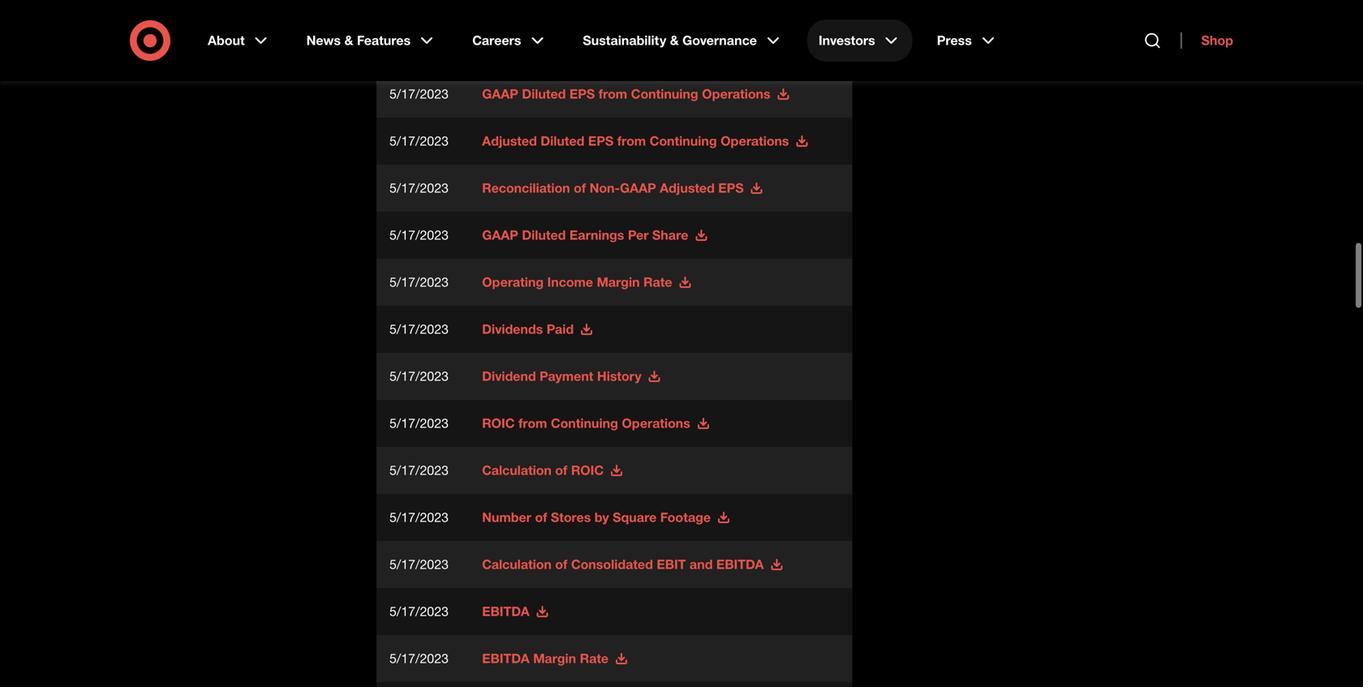 Task type: describe. For each thing, give the bounding box(es) containing it.
ebitda for ebitda margin rate
[[482, 643, 530, 658]]

2 vertical spatial eps
[[718, 172, 744, 188]]

per
[[628, 219, 649, 235]]

of for stores
[[535, 501, 547, 517]]

diluted for gaap diluted earnings per share
[[522, 219, 566, 235]]

roic from continuing operations link
[[482, 407, 710, 423]]

adjusted diluted eps from continuing operations
[[482, 125, 789, 141]]

5/17/2023 for dividends paid
[[389, 313, 449, 329]]

eps for gaap
[[569, 78, 595, 94]]

continuing for adjusted diluted eps from continuing operations
[[650, 125, 717, 141]]

1 vertical spatial margin
[[533, 643, 576, 658]]

non-
[[590, 172, 620, 188]]

about link
[[196, 19, 282, 62]]

shop link
[[1181, 32, 1233, 49]]

history
[[597, 360, 642, 376]]

rate inside sg&a rate link
[[522, 31, 551, 47]]

sg&a rate link
[[482, 31, 570, 47]]

stores
[[551, 501, 591, 517]]

dividends
[[482, 313, 543, 329]]

about
[[208, 32, 245, 48]]

consolidated
[[571, 548, 653, 564]]

2 vertical spatial from
[[518, 407, 547, 423]]

calculation for calculation of roic
[[482, 454, 552, 470]]

calculation for calculation of consolidated ebit and ebitda
[[482, 548, 552, 564]]

2 vertical spatial operations
[[622, 407, 690, 423]]

of for non-
[[574, 172, 586, 188]]

operations for gaap diluted eps from continuing operations
[[702, 78, 770, 94]]

5/17/2023 for operating income margin rate
[[389, 266, 449, 282]]

5/17/2023 for number of stores by square footage
[[389, 501, 449, 517]]

5/17/2023 for gaap diluted earnings per share
[[389, 219, 449, 235]]

ebitda link
[[482, 595, 549, 612]]

5/17/2023 for dividend payment history
[[389, 360, 449, 376]]

dividends paid link
[[482, 313, 593, 329]]

of for consolidated
[[555, 548, 567, 564]]

gaap diluted eps from continuing operations
[[482, 78, 770, 94]]

gaap diluted earnings per share
[[482, 219, 688, 235]]

income
[[547, 266, 593, 282]]

sg&a
[[482, 31, 518, 47]]

rate inside ebitda margin rate link
[[580, 643, 609, 658]]

investors
[[819, 32, 875, 48]]

operations for adjusted diluted eps from continuing operations
[[721, 125, 789, 141]]

calculation of consolidated ebit and ebitda link
[[482, 548, 783, 565]]

dividend payment history
[[482, 360, 642, 376]]

governance
[[682, 32, 757, 48]]

operating income margin rate link
[[482, 266, 692, 282]]

sustainability & governance
[[583, 32, 757, 48]]

dividend payment history link
[[482, 360, 661, 376]]

from for gaap
[[599, 78, 627, 94]]

operating
[[482, 266, 544, 282]]

reconciliation of non-gaap adjusted eps
[[482, 172, 744, 188]]

rate inside operating income margin rate link
[[643, 266, 672, 282]]

& for features
[[344, 32, 353, 48]]



Task type: vqa. For each thing, say whether or not it's contained in the screenshot.
sixth aug from the top of the page
no



Task type: locate. For each thing, give the bounding box(es) containing it.
gaap for gaap diluted eps from continuing operations
[[482, 78, 518, 94]]

careers
[[472, 32, 521, 48]]

sustainability & governance link
[[571, 19, 794, 62]]

adjusted inside adjusted diluted eps from continuing operations link
[[482, 125, 537, 141]]

1 vertical spatial continuing
[[650, 125, 717, 141]]

1 vertical spatial operations
[[721, 125, 789, 141]]

and
[[690, 548, 713, 564]]

reconciliation
[[482, 172, 570, 188]]

of
[[574, 172, 586, 188], [555, 454, 567, 470], [535, 501, 547, 517], [555, 548, 567, 564]]

diluted for gaap diluted eps from continuing operations
[[522, 78, 566, 94]]

features
[[357, 32, 411, 48]]

roic from continuing operations
[[482, 407, 690, 423]]

square
[[613, 501, 657, 517]]

press link
[[926, 19, 1009, 62]]

eps
[[569, 78, 595, 94], [588, 125, 614, 141], [718, 172, 744, 188]]

number of stores by square footage
[[482, 501, 711, 517]]

ebit
[[657, 548, 686, 564]]

10 5/17/2023 from the top
[[389, 501, 449, 517]]

adjusted
[[482, 125, 537, 141], [660, 172, 715, 188]]

diluted
[[522, 78, 566, 94], [541, 125, 585, 141], [522, 219, 566, 235]]

1 vertical spatial eps
[[588, 125, 614, 141]]

gaap diluted earnings per share link
[[482, 219, 708, 235]]

5/17/2023
[[389, 78, 449, 94], [389, 125, 449, 141], [389, 172, 449, 188], [389, 219, 449, 235], [389, 266, 449, 282], [389, 313, 449, 329], [389, 360, 449, 376], [389, 407, 449, 423], [389, 454, 449, 470], [389, 501, 449, 517], [389, 548, 449, 564], [389, 595, 449, 611], [389, 643, 449, 658]]

12 5/17/2023 from the top
[[389, 595, 449, 611]]

ebitda margin rate
[[482, 643, 609, 658]]

calculation of roic
[[482, 454, 604, 470]]

13 5/17/2023 from the top
[[389, 643, 449, 658]]

0 vertical spatial from
[[599, 78, 627, 94]]

2 vertical spatial rate
[[580, 643, 609, 658]]

0 horizontal spatial rate
[[522, 31, 551, 47]]

sg&a rate
[[482, 31, 551, 47]]

0 horizontal spatial roic
[[482, 407, 515, 423]]

2 5/17/2023 from the top
[[389, 125, 449, 141]]

6 5/17/2023 from the top
[[389, 313, 449, 329]]

margin down ebitda link
[[533, 643, 576, 658]]

8 5/17/2023 from the top
[[389, 407, 449, 423]]

5/17/2023 for ebitda margin rate
[[389, 643, 449, 658]]

5/17/2023 for calculation of roic
[[389, 454, 449, 470]]

0 vertical spatial operations
[[702, 78, 770, 94]]

adjusted inside reconciliation of non-gaap adjusted eps link
[[660, 172, 715, 188]]

calculation up number
[[482, 454, 552, 470]]

roic down dividend
[[482, 407, 515, 423]]

0 vertical spatial gaap
[[482, 78, 518, 94]]

from up 'calculation of roic'
[[518, 407, 547, 423]]

operating income margin rate
[[482, 266, 672, 282]]

3 5/17/2023 from the top
[[389, 172, 449, 188]]

diluted down reconciliation
[[522, 219, 566, 235]]

gaap up operating
[[482, 219, 518, 235]]

5/17/2023 for roic from continuing operations
[[389, 407, 449, 423]]

gaap up per
[[620, 172, 656, 188]]

gaap down careers
[[482, 78, 518, 94]]

0 horizontal spatial margin
[[533, 643, 576, 658]]

gaap
[[482, 78, 518, 94], [620, 172, 656, 188], [482, 219, 518, 235]]

ebitda margin rate link
[[482, 643, 628, 659]]

roic
[[482, 407, 515, 423], [571, 454, 604, 470]]

dividend
[[482, 360, 536, 376]]

from down gaap diluted eps from continuing operations link
[[617, 125, 646, 141]]

2 vertical spatial ebitda
[[482, 643, 530, 658]]

sustainability
[[583, 32, 666, 48]]

ebitda up ebitda margin rate
[[482, 595, 530, 611]]

continuing down the dividend payment history link
[[551, 407, 618, 423]]

1 vertical spatial diluted
[[541, 125, 585, 141]]

1 & from the left
[[344, 32, 353, 48]]

1 horizontal spatial roic
[[571, 454, 604, 470]]

1 vertical spatial calculation
[[482, 548, 552, 564]]

from
[[599, 78, 627, 94], [617, 125, 646, 141], [518, 407, 547, 423]]

footage
[[660, 501, 711, 517]]

continuing down sustainability & governance
[[631, 78, 698, 94]]

careers link
[[461, 19, 558, 62]]

1 5/17/2023 from the top
[[389, 78, 449, 94]]

number
[[482, 501, 531, 517]]

shop
[[1201, 32, 1233, 48]]

from down sustainability
[[599, 78, 627, 94]]

4 5/17/2023 from the top
[[389, 219, 449, 235]]

reconciliation of non-gaap adjusted eps link
[[482, 172, 763, 188]]

earnings
[[569, 219, 624, 235]]

ebitda down ebitda link
[[482, 643, 530, 658]]

operations
[[702, 78, 770, 94], [721, 125, 789, 141], [622, 407, 690, 423]]

& for governance
[[670, 32, 679, 48]]

1 horizontal spatial &
[[670, 32, 679, 48]]

2 horizontal spatial rate
[[643, 266, 672, 282]]

paid
[[547, 313, 574, 329]]

1 vertical spatial from
[[617, 125, 646, 141]]

5/17/2023 for reconciliation of non-gaap adjusted eps
[[389, 172, 449, 188]]

of left stores
[[535, 501, 547, 517]]

calculation of roic link
[[482, 454, 623, 471]]

5 5/17/2023 from the top
[[389, 266, 449, 282]]

adjusted diluted eps from continuing operations link
[[482, 125, 809, 141]]

1 vertical spatial rate
[[643, 266, 672, 282]]

0 vertical spatial adjusted
[[482, 125, 537, 141]]

2 & from the left
[[670, 32, 679, 48]]

roic inside calculation of roic link
[[571, 454, 604, 470]]

5/17/2023 for adjusted diluted eps from continuing operations
[[389, 125, 449, 141]]

9 5/17/2023 from the top
[[389, 454, 449, 470]]

0 vertical spatial eps
[[569, 78, 595, 94]]

of down stores
[[555, 548, 567, 564]]

0 vertical spatial margin
[[597, 266, 640, 282]]

0 vertical spatial ebitda
[[716, 548, 764, 564]]

press
[[937, 32, 972, 48]]

2 vertical spatial continuing
[[551, 407, 618, 423]]

adjusted up share
[[660, 172, 715, 188]]

1 horizontal spatial margin
[[597, 266, 640, 282]]

0 vertical spatial continuing
[[631, 78, 698, 94]]

& right news
[[344, 32, 353, 48]]

share
[[652, 219, 688, 235]]

diluted for adjusted diluted eps from continuing operations
[[541, 125, 585, 141]]

& left governance
[[670, 32, 679, 48]]

diluted down sg&a rate link
[[522, 78, 566, 94]]

7 5/17/2023 from the top
[[389, 360, 449, 376]]

of left non-
[[574, 172, 586, 188]]

1 vertical spatial ebitda
[[482, 595, 530, 611]]

2 vertical spatial diluted
[[522, 219, 566, 235]]

0 vertical spatial diluted
[[522, 78, 566, 94]]

1 vertical spatial roic
[[571, 454, 604, 470]]

continuing
[[631, 78, 698, 94], [650, 125, 717, 141], [551, 407, 618, 423]]

&
[[344, 32, 353, 48], [670, 32, 679, 48]]

roic inside roic from continuing operations link
[[482, 407, 515, 423]]

diluted up reconciliation
[[541, 125, 585, 141]]

continuing down gaap diluted eps from continuing operations link
[[650, 125, 717, 141]]

adjusted up reconciliation
[[482, 125, 537, 141]]

news & features link
[[295, 19, 448, 62]]

0 horizontal spatial adjusted
[[482, 125, 537, 141]]

calculation up ebitda link
[[482, 548, 552, 564]]

news & features
[[306, 32, 411, 48]]

11 5/17/2023 from the top
[[389, 548, 449, 564]]

dividends paid
[[482, 313, 574, 329]]

0 vertical spatial roic
[[482, 407, 515, 423]]

rate
[[522, 31, 551, 47], [643, 266, 672, 282], [580, 643, 609, 658]]

1 vertical spatial gaap
[[620, 172, 656, 188]]

0 vertical spatial rate
[[522, 31, 551, 47]]

calculation
[[482, 454, 552, 470], [482, 548, 552, 564]]

8/16/2023
[[389, 31, 449, 47]]

number of stores by square footage link
[[482, 501, 730, 518]]

ebitda
[[716, 548, 764, 564], [482, 595, 530, 611], [482, 643, 530, 658]]

news
[[306, 32, 341, 48]]

1 calculation from the top
[[482, 454, 552, 470]]

5/17/2023 for gaap diluted eps from continuing operations
[[389, 78, 449, 94]]

roic down roic from continuing operations
[[571, 454, 604, 470]]

gaap diluted eps from continuing operations link
[[482, 78, 790, 94]]

0 horizontal spatial &
[[344, 32, 353, 48]]

margin
[[597, 266, 640, 282], [533, 643, 576, 658]]

2 vertical spatial gaap
[[482, 219, 518, 235]]

2 calculation from the top
[[482, 548, 552, 564]]

0 vertical spatial calculation
[[482, 454, 552, 470]]

from for adjusted
[[617, 125, 646, 141]]

5/17/2023 for ebitda
[[389, 595, 449, 611]]

1 horizontal spatial rate
[[580, 643, 609, 658]]

ebitda right the and
[[716, 548, 764, 564]]

gaap for gaap diluted earnings per share
[[482, 219, 518, 235]]

eps for adjusted
[[588, 125, 614, 141]]

1 horizontal spatial adjusted
[[660, 172, 715, 188]]

by
[[595, 501, 609, 517]]

margin right income
[[597, 266, 640, 282]]

5/17/2023 for calculation of consolidated ebit and ebitda
[[389, 548, 449, 564]]

of up stores
[[555, 454, 567, 470]]

of for roic
[[555, 454, 567, 470]]

investors link
[[807, 19, 913, 62]]

ebitda for ebitda link
[[482, 595, 530, 611]]

calculation of consolidated ebit and ebitda
[[482, 548, 764, 564]]

1 vertical spatial adjusted
[[660, 172, 715, 188]]

payment
[[540, 360, 593, 376]]

continuing for gaap diluted eps from continuing operations
[[631, 78, 698, 94]]



